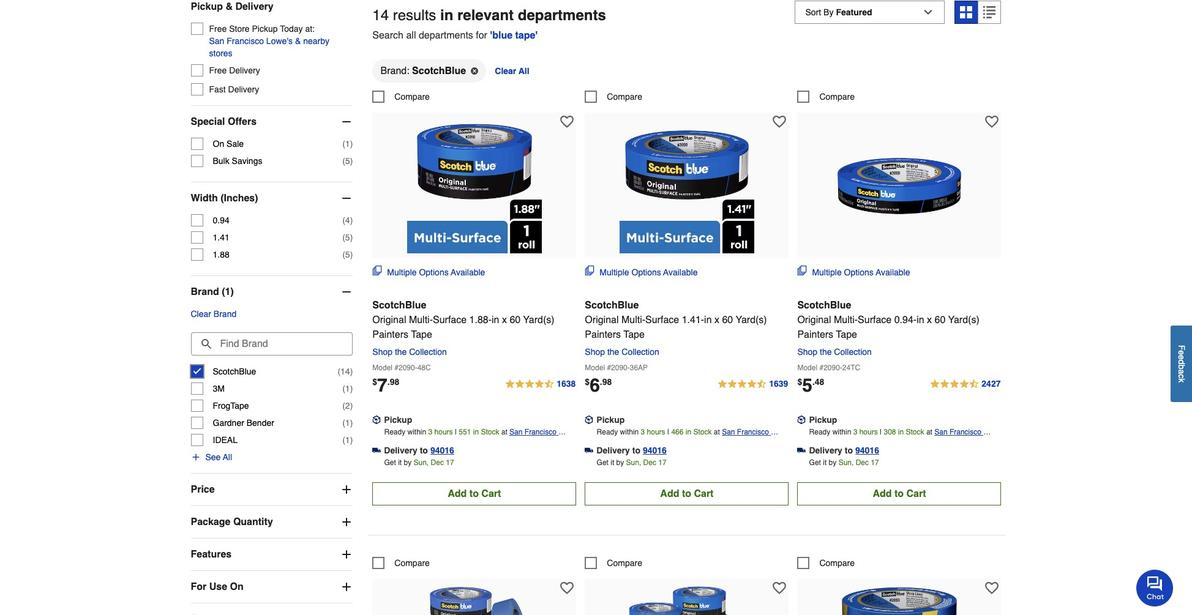Task type: describe. For each thing, give the bounding box(es) containing it.
1002939272 element
[[373, 557, 430, 570]]

f e e d b a c k button
[[1171, 326, 1193, 403]]

17 for 466
[[659, 459, 667, 467]]

multiple options available for scotchblue original multi-surface 1.88-in x 60 yard(s) painters tape image
[[387, 267, 485, 277]]

gardner bender
[[213, 418, 274, 428]]

for use on button
[[191, 571, 353, 603]]

brand (1)
[[191, 287, 234, 298]]

san inside san francisco lowe's & nearby stores
[[209, 36, 224, 46]]

pickup for ready within 3 hours | 308 in stock at san francisco lowe's
[[810, 415, 838, 425]]

2 ' from the left
[[536, 30, 538, 41]]

options for scotchblue original multi-surface 1.88-in x 60 yard(s) painters tape image
[[419, 267, 449, 277]]

2 heart outline image from the left
[[773, 582, 787, 595]]

( 4 )
[[343, 216, 353, 225]]

model for original multi-surface 0.94-in x 60 yard(s) painters tape
[[798, 364, 818, 372]]

clear all
[[495, 66, 530, 76]]

dec for 551
[[431, 459, 444, 467]]

) for scotchblue
[[350, 367, 353, 377]]

) for gardner bender
[[350, 418, 353, 428]]

d
[[1177, 360, 1187, 365]]

1638
[[557, 379, 576, 389]]

list view image
[[984, 6, 996, 18]]

$ 5 .48
[[798, 375, 825, 396]]

308
[[884, 428, 897, 437]]

5005332107 element
[[585, 90, 643, 103]]

free delivery
[[209, 65, 260, 75]]

price button
[[191, 474, 353, 506]]

model # 2090-24tc
[[798, 364, 861, 372]]

use
[[209, 582, 227, 593]]

brand inside button
[[214, 309, 237, 319]]

shop the collection link for original multi-surface 0.94-in x 60 yard(s) painters tape
[[798, 347, 877, 357]]

clear all button
[[494, 59, 531, 83]]

5002455895 element
[[798, 557, 855, 570]]

ready for ready within 3 hours | 466 in stock at san francisco lowe's
[[597, 428, 618, 437]]

a
[[1177, 370, 1187, 375]]

quantity
[[233, 517, 273, 528]]

36ap
[[630, 364, 648, 372]]

package quantity button
[[191, 507, 353, 538]]

1.88-
[[470, 315, 492, 326]]

scotchblue original multi-surface 4-pack 1.41-in x 60 yard(s) painters tape image
[[407, 585, 542, 616]]

special
[[191, 116, 225, 127]]

2
[[345, 401, 350, 411]]

( 1 ) for on sale
[[343, 139, 353, 149]]

) for 1.88
[[350, 250, 353, 260]]

special offers button
[[191, 106, 353, 138]]

x for 1.88-
[[502, 315, 507, 326]]

the for scotchblue original multi-surface 1.41-in x 60 yard(s) painters tape
[[608, 347, 620, 357]]

savings
[[232, 156, 262, 166]]

17 for 551
[[446, 459, 454, 467]]

clear brand button
[[191, 308, 237, 320]]

hours for 551
[[435, 428, 453, 437]]

c
[[1177, 375, 1187, 379]]

the for scotchblue original multi-surface 1.88-in x 60 yard(s) painters tape
[[395, 347, 407, 357]]

add to cart for 1st the add to cart button from right
[[873, 489, 927, 500]]

collection for 1.41-
[[622, 347, 660, 357]]

bulk
[[213, 156, 230, 166]]

in inside ready within 3 hours | 466 in stock at san francisco lowe's
[[686, 428, 692, 437]]

scotchblue for original multi-surface 0.94-in x 60 yard(s) painters tape
[[798, 300, 852, 311]]

package quantity
[[191, 517, 273, 528]]

scotchblue inside list box
[[412, 65, 466, 76]]

grid view image
[[961, 6, 973, 18]]

for
[[191, 582, 207, 593]]

( 2 )
[[343, 401, 353, 411]]

0.94
[[213, 216, 230, 225]]

(inches)
[[221, 193, 258, 204]]

get it by sun, dec 17 for ready within 3 hours | 466 in stock at san francisco lowe's
[[597, 459, 667, 467]]

pickup for ready within 3 hours | 551 in stock at san francisco lowe's
[[384, 415, 412, 425]]

4
[[345, 216, 350, 225]]

ready for ready within 3 hours | 551 in stock at san francisco lowe's
[[384, 428, 406, 437]]

minus image for width (inches)
[[341, 192, 353, 205]]

minus image for special offers
[[341, 116, 353, 128]]

17 for 308
[[871, 459, 880, 467]]

( 14 )
[[338, 367, 353, 377]]

1 add to cart button from the left
[[373, 483, 577, 506]]

Find Brand text field
[[191, 333, 353, 356]]

shop for scotchblue original multi-surface 1.41-in x 60 yard(s) painters tape
[[585, 347, 605, 357]]

stock for 466
[[694, 428, 712, 437]]

truck filled image for ready within 3 hours | 308 in stock at san francisco lowe's
[[798, 446, 806, 455]]

7
[[377, 375, 388, 396]]

in inside scotchblue original multi-surface 1.41-in x 60 yard(s) painters tape
[[705, 315, 712, 326]]

in inside the scotchblue original multi-surface 1.88-in x 60 yard(s) painters tape
[[492, 315, 500, 326]]

within for ready within 3 hours | 551 in stock at san francisco lowe's
[[408, 428, 426, 437]]

1.41-
[[682, 315, 705, 326]]

f
[[1177, 346, 1187, 351]]

pickup image for ready within 3 hours | 551 in stock at san francisco lowe's
[[373, 416, 381, 424]]

multi- for 1.88-
[[409, 315, 433, 326]]

compare for 5002455895 element
[[820, 558, 855, 568]]

1 cart from the left
[[482, 489, 501, 500]]

& inside san francisco lowe's & nearby stores
[[295, 36, 301, 46]]

painters for scotchblue original multi-surface 0.94-in x 60 yard(s) painters tape
[[798, 329, 834, 340]]

special offers
[[191, 116, 257, 127]]

3 cart from the left
[[907, 489, 927, 500]]

shop the collection for scotchblue original multi-surface 0.94-in x 60 yard(s) painters tape
[[798, 347, 872, 357]]

1 ' from the left
[[490, 30, 493, 41]]

model # 2090-36ap
[[585, 364, 648, 372]]

2 e from the top
[[1177, 356, 1187, 360]]

1638 button
[[505, 377, 577, 392]]

tape for 0.94-
[[836, 329, 858, 340]]

2427 button
[[930, 377, 1002, 392]]

on inside for use on button
[[230, 582, 244, 593]]

free store pickup today at:
[[209, 24, 315, 34]]

multiple options available link for scotchblue original multi-surface 1.41-in x 60 yard(s) painters tape image
[[585, 266, 698, 279]]

(1)
[[222, 287, 234, 298]]

4.5 stars image for 6
[[718, 377, 789, 392]]

all
[[406, 30, 416, 41]]

( for 1.88
[[343, 250, 345, 260]]

0 vertical spatial on
[[213, 139, 224, 149]]

in inside scotchblue original multi-surface 0.94-in x 60 yard(s) painters tape
[[917, 315, 925, 326]]

scotchblue original multi-surface 1.41-in x 60 yard(s) painters tape
[[585, 300, 767, 340]]

san francisco lowe's button for ready within 3 hours | 466 in stock at san francisco lowe's
[[722, 426, 789, 449]]

yard(s) for original multi-surface 0.94-in x 60 yard(s) painters tape
[[949, 315, 980, 326]]

get it by sun, dec 17 for ready within 3 hours | 308 in stock at san francisco lowe's
[[810, 459, 880, 467]]

94016 for 466
[[643, 446, 667, 456]]

san francisco lowe's button for ready within 3 hours | 308 in stock at san francisco lowe's
[[935, 426, 1002, 449]]

( for bulk savings
[[343, 156, 345, 166]]

truck filled image for ready within 3 hours | 551 in stock at san francisco lowe's
[[373, 446, 381, 455]]

fast
[[209, 84, 226, 94]]

24tc
[[843, 364, 861, 372]]

3 add to cart button from the left
[[798, 483, 1002, 506]]

at:
[[305, 24, 315, 34]]

$ 7 .98
[[373, 375, 400, 396]]

60 for 1.41-
[[723, 315, 733, 326]]

# for scotchblue original multi-surface 1.41-in x 60 yard(s) painters tape
[[607, 364, 611, 372]]

scotchblue sharp lines multi-surface 1.88-in x 60 yard(s) painters tape image
[[833, 585, 967, 616]]

ready within 3 hours | 466 in stock at san francisco lowe's
[[597, 428, 771, 449]]

relevant
[[458, 7, 514, 24]]

3m
[[213, 384, 225, 394]]

compare for "5005332107" 'element'
[[607, 92, 643, 101]]

compare for 1002939272 element
[[395, 558, 430, 568]]

3 ( 5 ) from the top
[[343, 250, 353, 260]]

add for 1st the add to cart button from right
[[873, 489, 892, 500]]

pickup up san francisco lowe's & nearby stores
[[252, 24, 278, 34]]

options for scotchblue original multi-surface 1.41-in x 60 yard(s) painters tape image
[[632, 267, 661, 277]]

width
[[191, 193, 218, 204]]

see
[[206, 453, 221, 462]]

within for ready within 3 hours | 308 in stock at san francisco lowe's
[[833, 428, 852, 437]]

2090- for scotchblue original multi-surface 1.41-in x 60 yard(s) painters tape
[[611, 364, 630, 372]]

for
[[476, 30, 488, 41]]

lowe's inside san francisco lowe's & nearby stores
[[266, 36, 293, 46]]

delivery to 94016 for ready within 3 hours | 551 in stock at san francisco lowe's
[[384, 446, 454, 456]]

nearby
[[303, 36, 330, 46]]

) for 1.41
[[350, 233, 353, 242]]

get for ready within 3 hours | 551 in stock at san francisco lowe's
[[384, 459, 396, 467]]

it for ready within 3 hours | 551 in stock at san francisco lowe's
[[398, 459, 402, 467]]

hours for 308
[[860, 428, 878, 437]]

0 horizontal spatial 14
[[341, 367, 350, 377]]

551
[[459, 428, 471, 437]]

list box containing brand:
[[373, 59, 1002, 90]]

shop the collection for scotchblue original multi-surface 1.41-in x 60 yard(s) painters tape
[[585, 347, 660, 357]]

on sale
[[213, 139, 244, 149]]

bender
[[247, 418, 274, 428]]

stores
[[209, 48, 233, 58]]

2090- for scotchblue original multi-surface 1.88-in x 60 yard(s) painters tape
[[399, 364, 418, 372]]

price
[[191, 484, 215, 496]]

2 cart from the left
[[694, 489, 714, 500]]

collection for 0.94-
[[835, 347, 872, 357]]

14 results in relevant departments search all departments for ' blue tape '
[[373, 7, 606, 41]]

multiple options available for scotchblue original multi-surface 1.41-in x 60 yard(s) painters tape image
[[600, 267, 698, 277]]

delivery to 94016 for ready within 3 hours | 308 in stock at san francisco lowe's
[[810, 446, 880, 456]]

plus image for price
[[341, 484, 353, 496]]

plus image for for use on
[[341, 581, 353, 594]]

ready within 3 hours | 308 in stock at san francisco lowe's
[[810, 428, 984, 449]]

san for ready within 3 hours | 308 in stock at san francisco lowe's
[[935, 428, 948, 437]]

1 heart outline image from the left
[[561, 582, 574, 595]]

painters for scotchblue original multi-surface 1.88-in x 60 yard(s) painters tape
[[373, 329, 409, 340]]



Task type: locate. For each thing, give the bounding box(es) containing it.
) for 0.94
[[350, 216, 353, 225]]

b
[[1177, 365, 1187, 370]]

see all button
[[191, 451, 232, 464]]

brand
[[191, 287, 219, 298], [214, 309, 237, 319]]

60 for 0.94-
[[935, 315, 946, 326]]

tape inside scotchblue original multi-surface 1.41-in x 60 yard(s) painters tape
[[624, 329, 645, 340]]

compare for 1003202270 element
[[395, 92, 430, 101]]

available up scotchblue original multi-surface 0.94-in x 60 yard(s) painters tape
[[876, 267, 911, 277]]

surface inside scotchblue original multi-surface 0.94-in x 60 yard(s) painters tape
[[858, 315, 892, 326]]

$ inside $ 7 .98
[[373, 377, 377, 387]]

1 horizontal spatial 3
[[641, 428, 645, 437]]

0 horizontal spatial heart outline image
[[561, 582, 574, 595]]

results
[[393, 7, 436, 24]]

0 horizontal spatial surface
[[433, 315, 467, 326]]

2 by from the left
[[617, 459, 624, 467]]

0 horizontal spatial shop the collection
[[373, 347, 447, 357]]

$ 6 .98
[[585, 375, 612, 396]]

stock right 551
[[481, 428, 500, 437]]

| inside ready within 3 hours | 308 in stock at san francisco lowe's
[[880, 428, 882, 437]]

plus image inside for use on button
[[341, 581, 353, 594]]

2 horizontal spatial multiple options available
[[813, 267, 911, 277]]

1 horizontal spatial within
[[620, 428, 639, 437]]

1 vertical spatial clear
[[191, 309, 211, 319]]

add for 2nd the add to cart button from left
[[661, 489, 680, 500]]

2 yard(s) from the left
[[736, 315, 767, 326]]

2 horizontal spatial sun,
[[839, 459, 854, 467]]

3 $ from the left
[[798, 377, 803, 387]]

san francisco lowe's button left truck filled image
[[510, 426, 577, 449]]

compare inside '1002790814' "element"
[[607, 558, 643, 568]]

features button
[[191, 539, 353, 571]]

0 horizontal spatial cart
[[482, 489, 501, 500]]

at
[[502, 428, 508, 437], [714, 428, 720, 437], [927, 428, 933, 437]]

options
[[419, 267, 449, 277], [632, 267, 661, 277], [845, 267, 874, 277]]

hours inside ready within 3 hours | 466 in stock at san francisco lowe's
[[647, 428, 666, 437]]

in inside ready within 3 hours | 308 in stock at san francisco lowe's
[[899, 428, 904, 437]]

compare for '1002790814' "element"
[[607, 558, 643, 568]]

actual price $6.98 element
[[585, 375, 612, 396]]

0 horizontal spatial the
[[395, 347, 407, 357]]

2 horizontal spatial dec
[[856, 459, 869, 467]]

( for on sale
[[343, 139, 345, 149]]

lowe's for ready within 3 hours | 308 in stock at san francisco lowe's
[[935, 440, 958, 449]]

3 add from the left
[[873, 489, 892, 500]]

94016 for 551
[[431, 446, 454, 456]]

&
[[226, 1, 233, 12], [295, 36, 301, 46]]

( for gardner bender
[[343, 418, 345, 428]]

add down ready within 3 hours | 466 in stock at san francisco lowe's
[[661, 489, 680, 500]]

package
[[191, 517, 231, 528]]

3 the from the left
[[820, 347, 832, 357]]

0 horizontal spatial original
[[373, 315, 406, 326]]

3 yard(s) from the left
[[949, 315, 980, 326]]

add to cart down ready within 3 hours | 551 in stock at san francisco lowe's
[[448, 489, 501, 500]]

0 horizontal spatial hours
[[435, 428, 453, 437]]

0 horizontal spatial yard(s)
[[523, 315, 555, 326]]

plus image inside features button
[[341, 549, 353, 561]]

1 horizontal spatial heart outline image
[[773, 582, 787, 595]]

& up store
[[226, 1, 233, 12]]

within inside ready within 3 hours | 308 in stock at san francisco lowe's
[[833, 428, 852, 437]]

5 for bulk savings
[[345, 156, 350, 166]]

3 san francisco lowe's button from the left
[[935, 426, 1002, 449]]

plus image
[[191, 453, 201, 462], [341, 484, 353, 496], [341, 549, 353, 561]]

compare inside "5005332107" 'element'
[[607, 92, 643, 101]]

francisco inside ready within 3 hours | 308 in stock at san francisco lowe's
[[950, 428, 982, 437]]

# for scotchblue original multi-surface 0.94-in x 60 yard(s) painters tape
[[820, 364, 824, 372]]

4.5 stars image
[[505, 377, 577, 392], [718, 377, 789, 392], [930, 377, 1002, 392]]

1 horizontal spatial original
[[585, 315, 619, 326]]

plus image
[[341, 516, 353, 529], [341, 581, 353, 594]]

.98 for 6
[[600, 377, 612, 387]]

x inside scotchblue original multi-surface 1.41-in x 60 yard(s) painters tape
[[715, 315, 720, 326]]

1 e from the top
[[1177, 351, 1187, 356]]

2 horizontal spatial painters
[[798, 329, 834, 340]]

2 multiple options available from the left
[[600, 267, 698, 277]]

multiple options available link for scotchblue original multi-surface 0.94-in x 60 yard(s) painters tape image on the top right
[[798, 266, 911, 279]]

f e e d b a c k
[[1177, 346, 1187, 383]]

1 horizontal spatial #
[[607, 364, 611, 372]]

san francisco lowe's button down 2427 button
[[935, 426, 1002, 449]]

free
[[209, 24, 227, 34], [209, 65, 227, 75]]

francisco inside ready within 3 hours | 466 in stock at san francisco lowe's
[[737, 428, 769, 437]]

yard(s) inside scotchblue original multi-surface 0.94-in x 60 yard(s) painters tape
[[949, 315, 980, 326]]

2 multiple from the left
[[600, 267, 630, 277]]

60 inside scotchblue original multi-surface 1.41-in x 60 yard(s) painters tape
[[723, 315, 733, 326]]

original up the model # 2090-36ap on the bottom
[[585, 315, 619, 326]]

at right 551
[[502, 428, 508, 437]]

scotchblue inside scotchblue original multi-surface 1.41-in x 60 yard(s) painters tape
[[585, 300, 639, 311]]

14 up search at the top left of the page
[[373, 7, 389, 24]]

3 inside ready within 3 hours | 551 in stock at san francisco lowe's
[[429, 428, 433, 437]]

) for bulk savings
[[350, 156, 353, 166]]

1 hours from the left
[[435, 428, 453, 437]]

1 94016 from the left
[[431, 446, 454, 456]]

shop the collection link up model # 2090-24tc
[[798, 347, 877, 357]]

x
[[502, 315, 507, 326], [715, 315, 720, 326], [928, 315, 932, 326]]

1 it from the left
[[398, 459, 402, 467]]

scotchblue original multi-surface 6-pack 1.88-in x 60 yard(s) painters tape image
[[620, 585, 755, 616]]

lowe's inside ready within 3 hours | 551 in stock at san francisco lowe's
[[510, 440, 532, 449]]

all inside button
[[519, 66, 530, 76]]

fast delivery
[[209, 84, 259, 94]]

466
[[672, 428, 684, 437]]

plus image inside see all button
[[191, 453, 201, 462]]

0 horizontal spatial shop the collection link
[[373, 347, 452, 357]]

to
[[420, 446, 428, 456], [633, 446, 641, 456], [845, 446, 853, 456], [470, 489, 479, 500], [682, 489, 692, 500], [895, 489, 904, 500]]

painters inside the scotchblue original multi-surface 1.88-in x 60 yard(s) painters tape
[[373, 329, 409, 340]]

yard(s) right 1.41-
[[736, 315, 767, 326]]

hours inside ready within 3 hours | 308 in stock at san francisco lowe's
[[860, 428, 878, 437]]

2 4.5 stars image from the left
[[718, 377, 789, 392]]

2 options from the left
[[632, 267, 661, 277]]

3 for 551
[[429, 428, 433, 437]]

.98 down the model # 2090-36ap on the bottom
[[600, 377, 612, 387]]

1 options from the left
[[419, 267, 449, 277]]

1 get it by sun, dec 17 from the left
[[384, 459, 454, 467]]

4 ( 1 ) from the top
[[343, 435, 353, 445]]

within inside ready within 3 hours | 551 in stock at san francisco lowe's
[[408, 428, 426, 437]]

1 | from the left
[[455, 428, 457, 437]]

1 horizontal spatial model
[[585, 364, 605, 372]]

shop up model # 2090-48c at the left of page
[[373, 347, 393, 357]]

( 5 ) for special offers
[[343, 156, 353, 166]]

1 vertical spatial brand
[[214, 309, 237, 319]]

pickup image down 7
[[373, 416, 381, 424]]

1 1 from the top
[[345, 139, 350, 149]]

close circle filled image
[[471, 67, 479, 75]]

1 horizontal spatial add to cart button
[[585, 483, 789, 506]]

scotchblue
[[412, 65, 466, 76], [373, 300, 427, 311], [585, 300, 639, 311], [798, 300, 852, 311], [213, 367, 256, 377]]

3 get it by sun, dec 17 from the left
[[810, 459, 880, 467]]

hours left 308
[[860, 428, 878, 437]]

2 horizontal spatial #
[[820, 364, 824, 372]]

collection up '24tc'
[[835, 347, 872, 357]]

clear inside clear brand button
[[191, 309, 211, 319]]

dec for 308
[[856, 459, 869, 467]]

clear
[[495, 66, 517, 76], [191, 309, 211, 319]]

1003202270 element
[[373, 90, 430, 103]]

the up the model # 2090-36ap on the bottom
[[608, 347, 620, 357]]

x inside scotchblue original multi-surface 0.94-in x 60 yard(s) painters tape
[[928, 315, 932, 326]]

scotchblue original multi-surface 0.94-in x 60 yard(s) painters tape image
[[833, 119, 967, 253]]

available for multiple options available link for scotchblue original multi-surface 0.94-in x 60 yard(s) painters tape image on the top right
[[876, 267, 911, 277]]

3 4.5 stars image from the left
[[930, 377, 1002, 392]]

# up $ 6 .98
[[607, 364, 611, 372]]

at right 466 at the right of page
[[714, 428, 720, 437]]

1 horizontal spatial stock
[[694, 428, 712, 437]]

at inside ready within 3 hours | 551 in stock at san francisco lowe's
[[502, 428, 508, 437]]

2 horizontal spatial 94016
[[856, 446, 880, 456]]

3 ( 1 ) from the top
[[343, 418, 353, 428]]

)
[[350, 139, 353, 149], [350, 156, 353, 166], [350, 216, 353, 225], [350, 233, 353, 242], [350, 250, 353, 260], [350, 367, 353, 377], [350, 384, 353, 394], [350, 401, 353, 411], [350, 418, 353, 428], [350, 435, 353, 445]]

0 horizontal spatial x
[[502, 315, 507, 326]]

for use on
[[191, 582, 244, 593]]

tape up 48c
[[411, 329, 432, 340]]

3 2090- from the left
[[824, 364, 843, 372]]

painters inside scotchblue original multi-surface 1.41-in x 60 yard(s) painters tape
[[585, 329, 621, 340]]

1 vertical spatial ( 5 )
[[343, 233, 353, 242]]

add to cart for 2nd the add to cart button from left
[[661, 489, 714, 500]]

get it by sun, dec 17 down ready within 3 hours | 551 in stock at san francisco lowe's
[[384, 459, 454, 467]]

sun, down ready within 3 hours | 308 in stock at san francisco lowe's
[[839, 459, 854, 467]]

x right 1.41-
[[715, 315, 720, 326]]

3 available from the left
[[876, 267, 911, 277]]

3 multi- from the left
[[834, 315, 858, 326]]

1 2090- from the left
[[399, 364, 418, 372]]

3 | from the left
[[880, 428, 882, 437]]

| left 551
[[455, 428, 457, 437]]

hours inside ready within 3 hours | 551 in stock at san francisco lowe's
[[435, 428, 453, 437]]

store
[[229, 24, 250, 34]]

francisco inside san francisco lowe's & nearby stores
[[227, 36, 264, 46]]

3 surface from the left
[[858, 315, 892, 326]]

1 horizontal spatial all
[[519, 66, 530, 76]]

0 horizontal spatial options
[[419, 267, 449, 277]]

$ for 5
[[798, 377, 803, 387]]

francisco inside ready within 3 hours | 551 in stock at san francisco lowe's
[[525, 428, 557, 437]]

2 horizontal spatial options
[[845, 267, 874, 277]]

options up scotchblue original multi-surface 0.94-in x 60 yard(s) painters tape
[[845, 267, 874, 277]]

2 horizontal spatial $
[[798, 377, 803, 387]]

1 horizontal spatial 94016
[[643, 446, 667, 456]]

plus image inside price button
[[341, 484, 353, 496]]

dec for 466
[[644, 459, 657, 467]]

k
[[1177, 379, 1187, 383]]

scotchblue inside the scotchblue original multi-surface 1.88-in x 60 yard(s) painters tape
[[373, 300, 427, 311]]

free for free delivery
[[209, 65, 227, 75]]

in inside 14 results in relevant departments search all departments for ' blue tape '
[[440, 7, 454, 24]]

0 horizontal spatial painters
[[373, 329, 409, 340]]

available for multiple options available link for scotchblue original multi-surface 1.41-in x 60 yard(s) painters tape image
[[664, 267, 698, 277]]

compare inside 1002939272 element
[[395, 558, 430, 568]]

0 vertical spatial all
[[519, 66, 530, 76]]

dec down ready within 3 hours | 308 in stock at san francisco lowe's
[[856, 459, 869, 467]]

san up stores
[[209, 36, 224, 46]]

in inside ready within 3 hours | 551 in stock at san francisco lowe's
[[473, 428, 479, 437]]

model up actual price $5.48 element
[[798, 364, 818, 372]]

( 5 ) for width (inches)
[[343, 233, 353, 242]]

shop the collection link for original multi-surface 1.41-in x 60 yard(s) painters tape
[[585, 347, 665, 357]]

francisco for ready within 3 hours | 551 in stock at san francisco lowe's
[[525, 428, 557, 437]]

60 for 1.88-
[[510, 315, 521, 326]]

1 the from the left
[[395, 347, 407, 357]]

2 add from the left
[[661, 489, 680, 500]]

1 x from the left
[[502, 315, 507, 326]]

it for ready within 3 hours | 308 in stock at san francisco lowe's
[[824, 459, 827, 467]]

truck filled image
[[373, 446, 381, 455], [798, 446, 806, 455]]

2 minus image from the top
[[341, 192, 353, 205]]

get for ready within 3 hours | 308 in stock at san francisco lowe's
[[810, 459, 821, 467]]

1 horizontal spatial &
[[295, 36, 301, 46]]

sun, for ready within 3 hours | 466 in stock at san francisco lowe's
[[626, 459, 642, 467]]

model up 7
[[373, 364, 393, 372]]

.48
[[813, 377, 825, 387]]

actual price $5.48 element
[[798, 375, 825, 396]]

1 horizontal spatial '
[[536, 30, 538, 41]]

0 vertical spatial brand
[[191, 287, 219, 298]]

0 horizontal spatial delivery to 94016
[[384, 446, 454, 456]]

60 right 0.94-
[[935, 315, 946, 326]]

2 horizontal spatial multi-
[[834, 315, 858, 326]]

pickup
[[191, 1, 223, 12], [252, 24, 278, 34], [384, 415, 412, 425], [597, 415, 625, 425], [810, 415, 838, 425]]

1
[[345, 139, 350, 149], [345, 384, 350, 394], [345, 418, 350, 428], [345, 435, 350, 445]]

1 delivery to 94016 from the left
[[384, 446, 454, 456]]

$ for 6
[[585, 377, 590, 387]]

14 inside 14 results in relevant departments search all departments for ' blue tape '
[[373, 7, 389, 24]]

3 for 308
[[854, 428, 858, 437]]

1 horizontal spatial multiple options available
[[600, 267, 698, 277]]

original inside the scotchblue original multi-surface 1.88-in x 60 yard(s) painters tape
[[373, 315, 406, 326]]

2 94016 button from the left
[[643, 445, 667, 457]]

delivery
[[235, 1, 274, 12], [229, 65, 260, 75], [228, 84, 259, 94], [384, 446, 418, 456], [597, 446, 630, 456], [810, 446, 843, 456]]

truck filled image
[[585, 446, 594, 455]]

departments right all
[[419, 30, 473, 41]]

2 3 from the left
[[641, 428, 645, 437]]

brand left '(1)'
[[191, 287, 219, 298]]

2 horizontal spatial add to cart
[[873, 489, 927, 500]]

tape
[[516, 30, 536, 41]]

1 minus image from the top
[[341, 116, 353, 128]]

2 horizontal spatial |
[[880, 428, 882, 437]]

scotchblue original multi-surface 0.94-in x 60 yard(s) painters tape
[[798, 300, 980, 340]]

minus image inside width (inches) button
[[341, 192, 353, 205]]

san inside ready within 3 hours | 466 in stock at san francisco lowe's
[[722, 428, 735, 437]]

3 left 551
[[429, 428, 433, 437]]

0 horizontal spatial on
[[213, 139, 224, 149]]

width (inches)
[[191, 193, 258, 204]]

2 horizontal spatial hours
[[860, 428, 878, 437]]

scotchblue original multi-surface 1.41-in x 60 yard(s) painters tape image
[[620, 119, 755, 253]]

2 .98 from the left
[[600, 377, 612, 387]]

0 horizontal spatial '
[[490, 30, 493, 41]]

48c
[[418, 364, 431, 372]]

offers
[[228, 116, 257, 127]]

94016 button for 308
[[856, 445, 880, 457]]

3 collection from the left
[[835, 347, 872, 357]]

0 horizontal spatial collection
[[409, 347, 447, 357]]

pickup & delivery
[[191, 1, 274, 12]]

1 horizontal spatial on
[[230, 582, 244, 593]]

compare
[[395, 92, 430, 101], [607, 92, 643, 101], [820, 92, 855, 101], [395, 558, 430, 568], [607, 558, 643, 568], [820, 558, 855, 568]]

scotchblue original multi-surface 1.88-in x 60 yard(s) painters tape
[[373, 300, 555, 340]]

) for on sale
[[350, 139, 353, 149]]

1 plus image from the top
[[341, 516, 353, 529]]

2 shop from the left
[[585, 347, 605, 357]]

san inside ready within 3 hours | 551 in stock at san francisco lowe's
[[510, 428, 523, 437]]

3 minus image from the top
[[341, 286, 353, 298]]

2 surface from the left
[[646, 315, 680, 326]]

3 shop from the left
[[798, 347, 818, 357]]

pickup up stores
[[191, 1, 223, 12]]

scotchblue original multi-surface 1.88-in x 60 yard(s) painters tape image
[[407, 119, 542, 253]]

original for original multi-surface 1.41-in x 60 yard(s) painters tape
[[585, 315, 619, 326]]

surface inside scotchblue original multi-surface 1.41-in x 60 yard(s) painters tape
[[646, 315, 680, 326]]

see all
[[206, 453, 232, 462]]

3 add to cart from the left
[[873, 489, 927, 500]]

0 horizontal spatial clear
[[191, 309, 211, 319]]

0 horizontal spatial sun,
[[414, 459, 429, 467]]

pickup image
[[585, 416, 594, 424]]

lowe's inside ready within 3 hours | 466 in stock at san francisco lowe's
[[722, 440, 745, 449]]

60
[[510, 315, 521, 326], [723, 315, 733, 326], [935, 315, 946, 326]]

stock inside ready within 3 hours | 551 in stock at san francisco lowe's
[[481, 428, 500, 437]]

0 horizontal spatial model
[[373, 364, 393, 372]]

model
[[373, 364, 393, 372], [585, 364, 605, 372], [798, 364, 818, 372]]

1 for 3m
[[345, 384, 350, 394]]

heart outline image
[[561, 115, 574, 128], [773, 115, 787, 128], [986, 115, 999, 128], [986, 582, 999, 595]]

ready inside ready within 3 hours | 551 in stock at san francisco lowe's
[[384, 428, 406, 437]]

within inside ready within 3 hours | 466 in stock at san francisco lowe's
[[620, 428, 639, 437]]

francisco down 1638 button
[[525, 428, 557, 437]]

compare inside 1002690438 element
[[820, 92, 855, 101]]

san for ready within 3 hours | 466 in stock at san francisco lowe's
[[722, 428, 735, 437]]

2 horizontal spatial 4.5 stars image
[[930, 377, 1002, 392]]

1002690438 element
[[798, 90, 855, 103]]

0 horizontal spatial dec
[[431, 459, 444, 467]]

1 vertical spatial departments
[[419, 30, 473, 41]]

3 hours from the left
[[860, 428, 878, 437]]

1 collection from the left
[[409, 347, 447, 357]]

2 | from the left
[[668, 428, 670, 437]]

stock right 308
[[906, 428, 925, 437]]

options up scotchblue original multi-surface 1.41-in x 60 yard(s) painters tape
[[632, 267, 661, 277]]

compare inside 1003202270 element
[[395, 92, 430, 101]]

6 ) from the top
[[350, 367, 353, 377]]

'
[[490, 30, 493, 41], [536, 30, 538, 41]]

2 horizontal spatial get
[[810, 459, 821, 467]]

3 sun, from the left
[[839, 459, 854, 467]]

model for original multi-surface 1.41-in x 60 yard(s) painters tape
[[585, 364, 605, 372]]

1 vertical spatial minus image
[[341, 192, 353, 205]]

2 2090- from the left
[[611, 364, 630, 372]]

minus image inside special offers button
[[341, 116, 353, 128]]

( for 1.41
[[343, 233, 345, 242]]

3 tape from the left
[[836, 329, 858, 340]]

shop up model # 2090-24tc
[[798, 347, 818, 357]]

2 horizontal spatial 3
[[854, 428, 858, 437]]

.98 down model # 2090-48c at the left of page
[[388, 377, 400, 387]]

all down tape
[[519, 66, 530, 76]]

on right use
[[230, 582, 244, 593]]

2 add to cart button from the left
[[585, 483, 789, 506]]

3 94016 from the left
[[856, 446, 880, 456]]

san inside ready within 3 hours | 308 in stock at san francisco lowe's
[[935, 428, 948, 437]]

at for 466
[[714, 428, 720, 437]]

6
[[590, 375, 600, 396]]

gardner
[[213, 418, 244, 428]]

pickup image
[[373, 416, 381, 424], [798, 416, 806, 424]]

2 horizontal spatial original
[[798, 315, 832, 326]]

shop the collection up model # 2090-24tc
[[798, 347, 872, 357]]

shop the collection link up model # 2090-48c at the left of page
[[373, 347, 452, 357]]

within left 308
[[833, 428, 852, 437]]

( 1 ) for 3m
[[343, 384, 353, 394]]

0 horizontal spatial within
[[408, 428, 426, 437]]

lowe's
[[266, 36, 293, 46], [510, 440, 532, 449], [722, 440, 745, 449], [935, 440, 958, 449]]

2 vertical spatial ( 5 )
[[343, 250, 353, 260]]

3 shop the collection link from the left
[[798, 347, 877, 357]]

san francisco lowe's button down 1639 button
[[722, 426, 789, 449]]

1 horizontal spatial x
[[715, 315, 720, 326]]

1 # from the left
[[395, 364, 399, 372]]

4.5 stars image containing 1638
[[505, 377, 577, 392]]

add to cart button down ready within 3 hours | 466 in stock at san francisco lowe's
[[585, 483, 789, 506]]

( for ideal
[[343, 435, 345, 445]]

1 horizontal spatial 4.5 stars image
[[718, 377, 789, 392]]

within left 466 at the right of page
[[620, 428, 639, 437]]

san francisco lowe's & nearby stores button
[[209, 35, 353, 59]]

yard(s) right 1.88-
[[523, 315, 555, 326]]

model # 2090-48c
[[373, 364, 431, 372]]

chat invite button image
[[1137, 570, 1174, 607]]

surface for 1.88-
[[433, 315, 467, 326]]

1 add to cart from the left
[[448, 489, 501, 500]]

features
[[191, 549, 232, 560]]

2 horizontal spatial the
[[820, 347, 832, 357]]

on left 'sale'
[[213, 139, 224, 149]]

sale
[[227, 139, 244, 149]]

1 horizontal spatial painters
[[585, 329, 621, 340]]

1 dec from the left
[[431, 459, 444, 467]]

2 multi- from the left
[[622, 315, 646, 326]]

multiple options available up scotchblue original multi-surface 0.94-in x 60 yard(s) painters tape
[[813, 267, 911, 277]]

brand:
[[381, 65, 410, 76]]

7 ) from the top
[[350, 384, 353, 394]]

model for original multi-surface 1.88-in x 60 yard(s) painters tape
[[373, 364, 393, 372]]

.98 inside $ 7 .98
[[388, 377, 400, 387]]

san francisco lowe's button for ready within 3 hours | 551 in stock at san francisco lowe's
[[510, 426, 577, 449]]

shop the collection
[[373, 347, 447, 357], [585, 347, 660, 357], [798, 347, 872, 357]]

0 horizontal spatial available
[[451, 267, 485, 277]]

3 left 308
[[854, 428, 858, 437]]

dec down ready within 3 hours | 551 in stock at san francisco lowe's
[[431, 459, 444, 467]]

0 horizontal spatial san francisco lowe's button
[[510, 426, 577, 449]]

san right 466 at the right of page
[[722, 428, 735, 437]]

original for original multi-surface 0.94-in x 60 yard(s) painters tape
[[798, 315, 832, 326]]

1 horizontal spatial |
[[668, 428, 670, 437]]

14
[[373, 7, 389, 24], [341, 367, 350, 377]]

1 horizontal spatial by
[[617, 459, 624, 467]]

| inside ready within 3 hours | 466 in stock at san francisco lowe's
[[668, 428, 670, 437]]

add for 1st the add to cart button
[[448, 489, 467, 500]]

1 add from the left
[[448, 489, 467, 500]]

2 horizontal spatial cart
[[907, 489, 927, 500]]

3 94016 button from the left
[[856, 445, 880, 457]]

stock
[[481, 428, 500, 437], [694, 428, 712, 437], [906, 428, 925, 437]]

available
[[451, 267, 485, 277], [664, 267, 698, 277], [876, 267, 911, 277]]

minus image
[[341, 116, 353, 128], [341, 192, 353, 205], [341, 286, 353, 298]]

| for 551
[[455, 428, 457, 437]]

2 horizontal spatial tape
[[836, 329, 858, 340]]

3 at from the left
[[927, 428, 933, 437]]

pickup image for ready within 3 hours | 308 in stock at san francisco lowe's
[[798, 416, 806, 424]]

2427
[[982, 379, 1001, 389]]

lowe's for ready within 3 hours | 466 in stock at san francisco lowe's
[[722, 440, 745, 449]]

at for 551
[[502, 428, 508, 437]]

2 horizontal spatial within
[[833, 428, 852, 437]]

bulk savings
[[213, 156, 262, 166]]

tape
[[411, 329, 432, 340], [624, 329, 645, 340], [836, 329, 858, 340]]

) for 3m
[[350, 384, 353, 394]]

3 dec from the left
[[856, 459, 869, 467]]

ready inside ready within 3 hours | 466 in stock at san francisco lowe's
[[597, 428, 618, 437]]

2 # from the left
[[607, 364, 611, 372]]

5 for 1.41
[[345, 233, 350, 242]]

original for original multi-surface 1.88-in x 60 yard(s) painters tape
[[373, 315, 406, 326]]

3 multiple from the left
[[813, 267, 842, 277]]

2 ( 1 ) from the top
[[343, 384, 353, 394]]

multi- inside scotchblue original multi-surface 0.94-in x 60 yard(s) painters tape
[[834, 315, 858, 326]]

1.41
[[213, 233, 230, 242]]

dec down ready within 3 hours | 466 in stock at san francisco lowe's
[[644, 459, 657, 467]]

0 horizontal spatial pickup image
[[373, 416, 381, 424]]

$ inside the $ 5 .48
[[798, 377, 803, 387]]

1639
[[770, 379, 789, 389]]

2 1 from the top
[[345, 384, 350, 394]]

tape inside scotchblue original multi-surface 0.94-in x 60 yard(s) painters tape
[[836, 329, 858, 340]]

2 $ from the left
[[585, 377, 590, 387]]

multi- for 0.94-
[[834, 315, 858, 326]]

e
[[1177, 351, 1187, 356], [1177, 356, 1187, 360]]

0 vertical spatial minus image
[[341, 116, 353, 128]]

2 17 from the left
[[659, 459, 667, 467]]

multi- up 48c
[[409, 315, 433, 326]]

hours left 466 at the right of page
[[647, 428, 666, 437]]

1 94016 button from the left
[[431, 445, 454, 457]]

clear down brand (1)
[[191, 309, 211, 319]]

3 17 from the left
[[871, 459, 880, 467]]

it for ready within 3 hours | 466 in stock at san francisco lowe's
[[611, 459, 615, 467]]

2 x from the left
[[715, 315, 720, 326]]

shop up the model # 2090-36ap on the bottom
[[585, 347, 605, 357]]

clear for clear brand
[[191, 309, 211, 319]]

2 94016 from the left
[[643, 446, 667, 456]]

| inside ready within 3 hours | 551 in stock at san francisco lowe's
[[455, 428, 457, 437]]

get it by sun, dec 17 down ready within 3 hours | 308 in stock at san francisco lowe's
[[810, 459, 880, 467]]

cart down ready within 3 hours | 551 in stock at san francisco lowe's
[[482, 489, 501, 500]]

francisco down 2427 button
[[950, 428, 982, 437]]

pickup for ready within 3 hours | 466 in stock at san francisco lowe's
[[597, 415, 625, 425]]

1 horizontal spatial available
[[664, 267, 698, 277]]

0 horizontal spatial &
[[226, 1, 233, 12]]

# for scotchblue original multi-surface 1.88-in x 60 yard(s) painters tape
[[395, 364, 399, 372]]

on
[[213, 139, 224, 149], [230, 582, 244, 593]]

4.5 stars image containing 1639
[[718, 377, 789, 392]]

# up the ".48"
[[820, 364, 824, 372]]

e up d
[[1177, 351, 1187, 356]]

pickup image down actual price $5.48 element
[[798, 416, 806, 424]]

within left 551
[[408, 428, 426, 437]]

.98 inside $ 6 .98
[[600, 377, 612, 387]]

3 inside ready within 3 hours | 466 in stock at san francisco lowe's
[[641, 428, 645, 437]]

multiple options available up scotchblue original multi-surface 1.41-in x 60 yard(s) painters tape
[[600, 267, 698, 277]]

free down stores
[[209, 65, 227, 75]]

sun, down ready within 3 hours | 551 in stock at san francisco lowe's
[[414, 459, 429, 467]]

actual price $7.98 element
[[373, 375, 400, 396]]

1 $ from the left
[[373, 377, 377, 387]]

pickup right pickup icon
[[597, 415, 625, 425]]

shop the collection for scotchblue original multi-surface 1.88-in x 60 yard(s) painters tape
[[373, 347, 447, 357]]

2090- up the ".48"
[[824, 364, 843, 372]]

1 for ideal
[[345, 435, 350, 445]]

painters
[[373, 329, 409, 340], [585, 329, 621, 340], [798, 329, 834, 340]]

clear for clear all
[[495, 66, 517, 76]]

multiple for scotchblue original multi-surface 1.41-in x 60 yard(s) painters tape image
[[600, 267, 630, 277]]

original inside scotchblue original multi-surface 1.41-in x 60 yard(s) painters tape
[[585, 315, 619, 326]]

cart
[[482, 489, 501, 500], [694, 489, 714, 500], [907, 489, 927, 500]]

painters inside scotchblue original multi-surface 0.94-in x 60 yard(s) painters tape
[[798, 329, 834, 340]]

2 the from the left
[[608, 347, 620, 357]]

60 right 1.88-
[[510, 315, 521, 326]]

1 get from the left
[[384, 459, 396, 467]]

multiple options available link up scotchblue original multi-surface 0.94-in x 60 yard(s) painters tape
[[798, 266, 911, 279]]

multi- inside scotchblue original multi-surface 1.41-in x 60 yard(s) painters tape
[[622, 315, 646, 326]]

hours
[[435, 428, 453, 437], [647, 428, 666, 437], [860, 428, 878, 437]]

2 stock from the left
[[694, 428, 712, 437]]

yard(s)
[[523, 315, 555, 326], [736, 315, 767, 326], [949, 315, 980, 326]]

1002790814 element
[[585, 557, 643, 570]]

francisco for ready within 3 hours | 466 in stock at san francisco lowe's
[[737, 428, 769, 437]]

original inside scotchblue original multi-surface 0.94-in x 60 yard(s) painters tape
[[798, 315, 832, 326]]

original up model # 2090-48c at the left of page
[[373, 315, 406, 326]]

0 horizontal spatial get
[[384, 459, 396, 467]]

# up actual price $7.98 element
[[395, 364, 399, 372]]

17
[[446, 459, 454, 467], [659, 459, 667, 467], [871, 459, 880, 467]]

collection
[[409, 347, 447, 357], [622, 347, 660, 357], [835, 347, 872, 357]]

60 inside scotchblue original multi-surface 0.94-in x 60 yard(s) painters tape
[[935, 315, 946, 326]]

shop the collection link up the model # 2090-36ap on the bottom
[[585, 347, 665, 357]]

2 horizontal spatial it
[[824, 459, 827, 467]]

scotchblue inside scotchblue original multi-surface 0.94-in x 60 yard(s) painters tape
[[798, 300, 852, 311]]

1 shop the collection from the left
[[373, 347, 447, 357]]

yard(s) inside the scotchblue original multi-surface 1.88-in x 60 yard(s) painters tape
[[523, 315, 555, 326]]

all for clear all
[[519, 66, 530, 76]]

at for 308
[[927, 428, 933, 437]]

1 painters from the left
[[373, 329, 409, 340]]

2 horizontal spatial 60
[[935, 315, 946, 326]]

2090- up $ 7 .98
[[399, 364, 418, 372]]

hours left 551
[[435, 428, 453, 437]]

3 left 466 at the right of page
[[641, 428, 645, 437]]

collection up 36ap
[[622, 347, 660, 357]]

surface for 0.94-
[[858, 315, 892, 326]]

yard(s) right 0.94-
[[949, 315, 980, 326]]

2 plus image from the top
[[341, 581, 353, 594]]

1 horizontal spatial collection
[[622, 347, 660, 357]]

2 horizontal spatial 2090-
[[824, 364, 843, 372]]

tape inside the scotchblue original multi-surface 1.88-in x 60 yard(s) painters tape
[[411, 329, 432, 340]]

$ right 1638
[[585, 377, 590, 387]]

cart down ready within 3 hours | 308 in stock at san francisco lowe's
[[907, 489, 927, 500]]

francisco down store
[[227, 36, 264, 46]]

shop the collection up the model # 2090-36ap on the bottom
[[585, 347, 660, 357]]

3 inside ready within 3 hours | 308 in stock at san francisco lowe's
[[854, 428, 858, 437]]

multi- up 36ap
[[622, 315, 646, 326]]

1 shop the collection link from the left
[[373, 347, 452, 357]]

60 inside the scotchblue original multi-surface 1.88-in x 60 yard(s) painters tape
[[510, 315, 521, 326]]

2 hours from the left
[[647, 428, 666, 437]]

ready inside ready within 3 hours | 308 in stock at san francisco lowe's
[[810, 428, 831, 437]]

the up model # 2090-48c at the left of page
[[395, 347, 407, 357]]

0.94-
[[895, 315, 917, 326]]

clear inside clear all button
[[495, 66, 517, 76]]

0 vertical spatial plus image
[[191, 453, 201, 462]]

( for 0.94
[[343, 216, 345, 225]]

yard(s) for original multi-surface 1.41-in x 60 yard(s) painters tape
[[736, 315, 767, 326]]

search
[[373, 30, 404, 41]]

2 horizontal spatial surface
[[858, 315, 892, 326]]

| left 308
[[880, 428, 882, 437]]

14 up ( 2 )
[[341, 367, 350, 377]]

yard(s) inside scotchblue original multi-surface 1.41-in x 60 yard(s) painters tape
[[736, 315, 767, 326]]

3 get from the left
[[810, 459, 821, 467]]

list box
[[373, 59, 1002, 90]]

x inside the scotchblue original multi-surface 1.88-in x 60 yard(s) painters tape
[[502, 315, 507, 326]]

2 collection from the left
[[622, 347, 660, 357]]

2 san francisco lowe's button from the left
[[722, 426, 789, 449]]

1 horizontal spatial delivery to 94016
[[597, 446, 667, 456]]

compare inside 5002455895 element
[[820, 558, 855, 568]]

within
[[408, 428, 426, 437], [620, 428, 639, 437], [833, 428, 852, 437]]

get it by sun, dec 17 down ready within 3 hours | 466 in stock at san francisco lowe's
[[597, 459, 667, 467]]

compare for 1002690438 element
[[820, 92, 855, 101]]

surface inside the scotchblue original multi-surface 1.88-in x 60 yard(s) painters tape
[[433, 315, 467, 326]]

1639 button
[[718, 377, 789, 392]]

get
[[384, 459, 396, 467], [597, 459, 609, 467], [810, 459, 821, 467]]

add to cart down ready within 3 hours | 308 in stock at san francisco lowe's
[[873, 489, 927, 500]]

tape up '24tc'
[[836, 329, 858, 340]]

stock inside ready within 3 hours | 466 in stock at san francisco lowe's
[[694, 428, 712, 437]]

1 horizontal spatial 60
[[723, 315, 733, 326]]

shop
[[373, 347, 393, 357], [585, 347, 605, 357], [798, 347, 818, 357]]

original
[[373, 315, 406, 326], [585, 315, 619, 326], [798, 315, 832, 326]]

plus image inside package quantity button
[[341, 516, 353, 529]]

94016 button for 466
[[643, 445, 667, 457]]

width (inches) button
[[191, 182, 353, 214]]

$ inside $ 6 .98
[[585, 377, 590, 387]]

1 horizontal spatial add
[[661, 489, 680, 500]]

2 horizontal spatial multiple
[[813, 267, 842, 277]]

it
[[398, 459, 402, 467], [611, 459, 615, 467], [824, 459, 827, 467]]

add to cart button down ready within 3 hours | 308 in stock at san francisco lowe's
[[798, 483, 1002, 506]]

1 .98 from the left
[[388, 377, 400, 387]]

1 horizontal spatial yard(s)
[[736, 315, 767, 326]]

painters up the model # 2090-36ap on the bottom
[[585, 329, 621, 340]]

multi- inside the scotchblue original multi-surface 1.88-in x 60 yard(s) painters tape
[[409, 315, 433, 326]]

$ for 7
[[373, 377, 377, 387]]

1 vertical spatial on
[[230, 582, 244, 593]]

1 within from the left
[[408, 428, 426, 437]]

1 horizontal spatial departments
[[518, 7, 606, 24]]

san francisco lowe's & nearby stores
[[209, 36, 330, 58]]

2 vertical spatial minus image
[[341, 286, 353, 298]]

available up the scotchblue original multi-surface 1.88-in x 60 yard(s) painters tape
[[451, 267, 485, 277]]

2 ready from the left
[[597, 428, 618, 437]]

3 # from the left
[[820, 364, 824, 372]]

francisco for ready within 3 hours | 308 in stock at san francisco lowe's
[[950, 428, 982, 437]]

add to cart
[[448, 489, 501, 500], [661, 489, 714, 500], [873, 489, 927, 500]]

1 ( 1 ) from the top
[[343, 139, 353, 149]]

2 dec from the left
[[644, 459, 657, 467]]

4.5 stars image containing 2427
[[930, 377, 1002, 392]]

0 vertical spatial departments
[[518, 7, 606, 24]]

4 1 from the top
[[345, 435, 350, 445]]

2 horizontal spatial shop
[[798, 347, 818, 357]]

heart outline image
[[561, 582, 574, 595], [773, 582, 787, 595]]

at inside ready within 3 hours | 308 in stock at san francisco lowe's
[[927, 428, 933, 437]]

2 original from the left
[[585, 315, 619, 326]]

2 multiple options available link from the left
[[585, 266, 698, 279]]

0 vertical spatial 14
[[373, 7, 389, 24]]

all for see all
[[223, 453, 232, 462]]

0 horizontal spatial ready
[[384, 428, 406, 437]]

tape for 1.41-
[[624, 329, 645, 340]]

delivery to 94016 for ready within 3 hours | 466 in stock at san francisco lowe's
[[597, 446, 667, 456]]

1 horizontal spatial multiple options available link
[[585, 266, 698, 279]]

1.88
[[213, 250, 230, 260]]

all inside button
[[223, 453, 232, 462]]

ready down the $ 5 .48 on the right bottom of page
[[810, 428, 831, 437]]

today
[[280, 24, 303, 34]]

scotchblue for original multi-surface 1.41-in x 60 yard(s) painters tape
[[585, 300, 639, 311]]

2 shop the collection link from the left
[[585, 347, 665, 357]]

plus image for features
[[341, 549, 353, 561]]

stock inside ready within 3 hours | 308 in stock at san francisco lowe's
[[906, 428, 925, 437]]

pickup down actual price $7.98 element
[[384, 415, 412, 425]]

ideal
[[213, 435, 238, 445]]

0 horizontal spatial 2090-
[[399, 364, 418, 372]]

94016 button
[[431, 445, 454, 457], [643, 445, 667, 457], [856, 445, 880, 457]]

ready for ready within 3 hours | 308 in stock at san francisco lowe's
[[810, 428, 831, 437]]

ready down actual price $7.98 element
[[384, 428, 406, 437]]

3 ready from the left
[[810, 428, 831, 437]]

add to cart for 1st the add to cart button
[[448, 489, 501, 500]]

ready within 3 hours | 551 in stock at san francisco lowe's
[[384, 428, 559, 449]]

0 horizontal spatial $
[[373, 377, 377, 387]]

|
[[455, 428, 457, 437], [668, 428, 670, 437], [880, 428, 882, 437]]

add to cart button down ready within 3 hours | 551 in stock at san francisco lowe's
[[373, 483, 577, 506]]

2 vertical spatial plus image
[[341, 549, 353, 561]]

0 horizontal spatial .98
[[388, 377, 400, 387]]

lowe's inside ready within 3 hours | 308 in stock at san francisco lowe's
[[935, 440, 958, 449]]

1 horizontal spatial at
[[714, 428, 720, 437]]

at inside ready within 3 hours | 466 in stock at san francisco lowe's
[[714, 428, 720, 437]]



Task type: vqa. For each thing, say whether or not it's contained in the screenshot.


